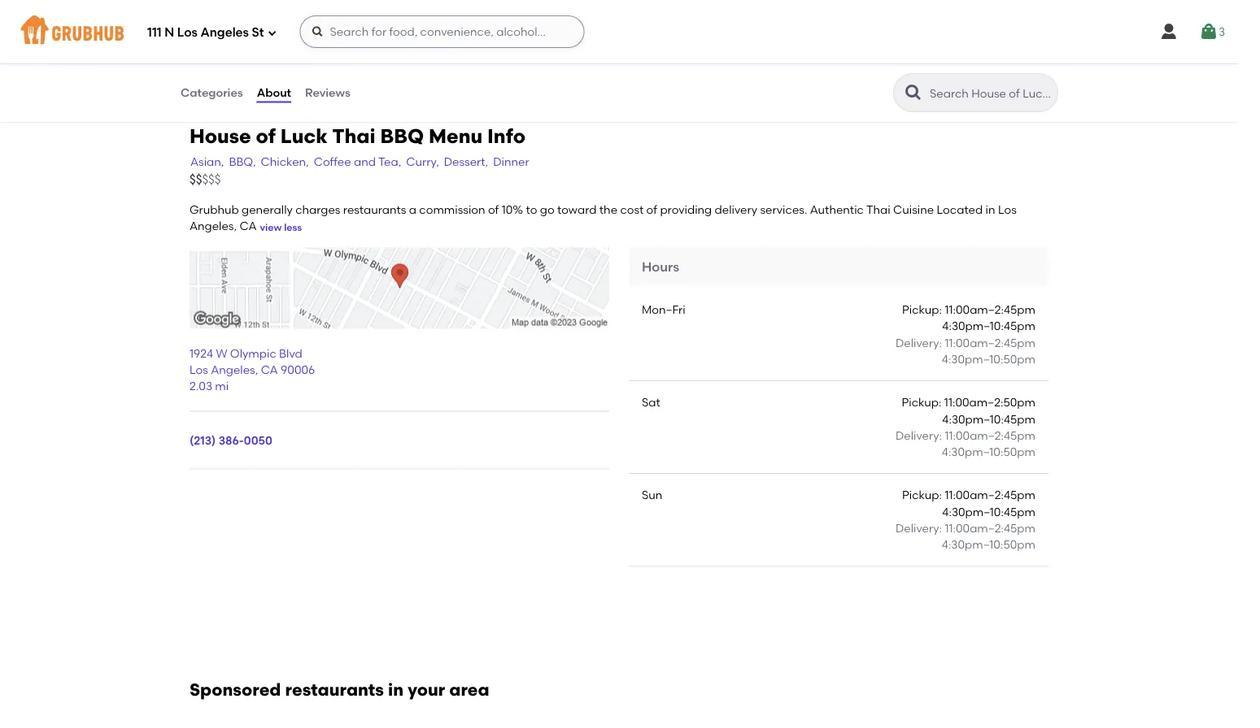 Task type: locate. For each thing, give the bounding box(es) containing it.
coffee and tea, button
[[313, 153, 402, 171]]

about button
[[256, 63, 292, 122]]

n
[[165, 25, 174, 40]]

1 horizontal spatial ca
[[261, 363, 278, 377]]

bbq, button
[[228, 153, 257, 171]]

0 vertical spatial restaurants
[[343, 203, 406, 217]]

11:00am–2:50pm
[[945, 396, 1036, 410]]

1 4:30pm–10:50pm from the top
[[942, 352, 1036, 366]]

$$
[[190, 172, 202, 187]]

11:00am–2:45pm
[[945, 303, 1036, 317], [945, 336, 1036, 350], [945, 429, 1036, 443], [945, 489, 1036, 503], [945, 522, 1036, 536]]

thai for authentic
[[867, 203, 891, 217]]

house of luck thai bbq menu info
[[190, 124, 526, 148]]

pickup: 11:00am–2:45pm 4:30pm–10:45pm delivery: 11:00am–2:45pm 4:30pm–10:50pm for mon–fri
[[896, 303, 1036, 366]]

1 delivery: from the top
[[896, 336, 942, 350]]

restaurants
[[343, 203, 406, 217], [285, 680, 384, 700]]

of
[[256, 124, 276, 148], [488, 203, 499, 217], [647, 203, 657, 217]]

mon–fri
[[642, 303, 686, 317]]

1 vertical spatial angeles
[[211, 363, 255, 377]]

charges
[[295, 203, 340, 217]]

5 11:00am–2:45pm from the top
[[945, 522, 1036, 536]]

1 vertical spatial ca
[[261, 363, 278, 377]]

0 vertical spatial pickup:
[[902, 303, 942, 317]]

w
[[216, 347, 227, 360]]

pickup: inside the pickup: 11:00am–2:50pm 4:30pm–10:45pm delivery: 11:00am–2:45pm 4:30pm–10:50pm
[[902, 396, 942, 410]]

your
[[408, 680, 445, 700]]

2 11:00am–2:45pm from the top
[[945, 336, 1036, 350]]

3 delivery: from the top
[[896, 522, 942, 536]]

sponsored restaurants in your area
[[190, 680, 489, 700]]

11:00am–2:45pm inside the pickup: 11:00am–2:50pm 4:30pm–10:45pm delivery: 11:00am–2:45pm 4:30pm–10:50pm
[[945, 429, 1036, 443]]

los up '2.03'
[[190, 363, 208, 377]]

2 vertical spatial 4:30pm–10:45pm
[[942, 505, 1036, 519]]

11:00am–2:45pm for mon–fri
[[945, 336, 1036, 350]]

0 vertical spatial los
[[177, 25, 198, 40]]

thai up coffee and tea, button
[[332, 124, 376, 148]]

thai inside delivery services. authentic thai cuisine located in los angeles, ca
[[867, 203, 891, 217]]

2 vertical spatial pickup:
[[902, 489, 942, 503]]

1 vertical spatial 4:30pm–10:45pm
[[942, 412, 1036, 426]]

angeles
[[201, 25, 249, 40], [211, 363, 255, 377]]

view less
[[260, 221, 302, 233]]

ca
[[240, 219, 257, 233], [261, 363, 278, 377]]

of left 10%
[[488, 203, 499, 217]]

(213) 386-0050
[[190, 434, 272, 448]]

4:30pm–10:45pm for sun
[[942, 505, 1036, 519]]

3 button
[[1199, 17, 1225, 46]]

hours
[[642, 259, 679, 274]]

1 vertical spatial los
[[998, 203, 1017, 217]]

(213)
[[190, 434, 216, 448]]

0 vertical spatial in
[[986, 203, 995, 217]]

authentic
[[810, 203, 864, 217]]

1924 w olympic blvd los angeles , ca 90006 2.03 mi
[[190, 347, 315, 394]]

asian, button
[[190, 153, 225, 171]]

angeles inside "1924 w olympic blvd los angeles , ca 90006 2.03 mi"
[[211, 363, 255, 377]]

0 vertical spatial angeles
[[201, 25, 249, 40]]

1 vertical spatial thai
[[867, 203, 891, 217]]

1 4:30pm–10:45pm from the top
[[942, 319, 1036, 333]]

delivery: inside the pickup: 11:00am–2:50pm 4:30pm–10:45pm delivery: 11:00am–2:45pm 4:30pm–10:50pm
[[896, 429, 942, 443]]

delivery
[[715, 203, 758, 217]]

386-
[[219, 434, 244, 448]]

angeles left st
[[201, 25, 249, 40]]

in right located
[[986, 203, 995, 217]]

3 pickup: from the top
[[902, 489, 942, 503]]

thai for luck
[[332, 124, 376, 148]]

of up chicken, at the top left of the page
[[256, 124, 276, 148]]

toward
[[557, 203, 597, 217]]

3 4:30pm–10:45pm from the top
[[942, 505, 1036, 519]]

reviews button
[[304, 63, 351, 122]]

los
[[177, 25, 198, 40], [998, 203, 1017, 217], [190, 363, 208, 377]]

0 horizontal spatial thai
[[332, 124, 376, 148]]

dessert, button
[[443, 153, 489, 171]]

located
[[937, 203, 983, 217]]

less
[[284, 221, 302, 233]]

in
[[986, 203, 995, 217], [388, 680, 404, 700]]

and
[[354, 155, 376, 169]]

curry,
[[406, 155, 439, 169]]

1 vertical spatial 4:30pm–10:50pm
[[942, 445, 1036, 459]]

pickup: 11:00am–2:50pm 4:30pm–10:45pm delivery: 11:00am–2:45pm 4:30pm–10:50pm
[[896, 396, 1036, 459]]

0 vertical spatial 4:30pm–10:50pm
[[942, 352, 1036, 366]]

2 4:30pm–10:45pm from the top
[[942, 412, 1036, 426]]

generally
[[242, 203, 293, 217]]

1 vertical spatial pickup:
[[902, 396, 942, 410]]

chicken,
[[261, 155, 309, 169]]

0 horizontal spatial ca
[[240, 219, 257, 233]]

2 vertical spatial los
[[190, 363, 208, 377]]

2 pickup: from the top
[[902, 396, 942, 410]]

curry, button
[[405, 153, 440, 171]]

pickup: for sun
[[902, 489, 942, 503]]

search icon image
[[904, 83, 923, 103]]

sat
[[642, 396, 661, 410]]

in left your
[[388, 680, 404, 700]]

thai
[[332, 124, 376, 148], [867, 203, 891, 217]]

thai left cuisine
[[867, 203, 891, 217]]

of right cost at the top right of the page
[[647, 203, 657, 217]]

1 horizontal spatial thai
[[867, 203, 891, 217]]

commission
[[419, 203, 485, 217]]

delivery:
[[896, 336, 942, 350], [896, 429, 942, 443], [896, 522, 942, 536]]

0 horizontal spatial in
[[388, 680, 404, 700]]

4:30pm–10:50pm
[[942, 352, 1036, 366], [942, 445, 1036, 459], [942, 538, 1036, 552]]

ca right ","
[[261, 363, 278, 377]]

blvd
[[279, 347, 302, 360]]

about
[[257, 86, 291, 100]]

area
[[449, 680, 489, 700]]

2 vertical spatial 4:30pm–10:50pm
[[942, 538, 1036, 552]]

1 horizontal spatial in
[[986, 203, 995, 217]]

2 horizontal spatial of
[[647, 203, 657, 217]]

the
[[599, 203, 618, 217]]

0 vertical spatial ca
[[240, 219, 257, 233]]

1 pickup: 11:00am–2:45pm 4:30pm–10:45pm delivery: 11:00am–2:45pm 4:30pm–10:50pm from the top
[[896, 303, 1036, 366]]

cost
[[620, 203, 644, 217]]

asian,
[[190, 155, 224, 169]]

10%
[[502, 203, 523, 217]]

0050
[[244, 434, 272, 448]]

0 horizontal spatial of
[[256, 124, 276, 148]]

4:30pm–10:45pm for sat
[[942, 412, 1036, 426]]

2 4:30pm–10:50pm from the top
[[942, 445, 1036, 459]]

4:30pm–10:45pm inside the pickup: 11:00am–2:50pm 4:30pm–10:45pm delivery: 11:00am–2:45pm 4:30pm–10:50pm
[[942, 412, 1036, 426]]

0 vertical spatial thai
[[332, 124, 376, 148]]

2 pickup: 11:00am–2:45pm 4:30pm–10:45pm delivery: 11:00am–2:45pm 4:30pm–10:50pm from the top
[[896, 489, 1036, 552]]

los right located
[[998, 203, 1017, 217]]

0 vertical spatial delivery:
[[896, 336, 942, 350]]

asian, bbq, chicken, coffee and tea, curry, dessert, dinner
[[190, 155, 529, 169]]

menu
[[429, 124, 483, 148]]

bbq
[[380, 124, 424, 148]]

sun
[[642, 489, 663, 503]]

luck
[[280, 124, 328, 148]]

2 delivery: from the top
[[896, 429, 942, 443]]

1 pickup: from the top
[[902, 303, 942, 317]]

0 vertical spatial 4:30pm–10:45pm
[[942, 319, 1036, 333]]

view
[[260, 221, 282, 233]]

4:30pm–10:50pm for sat
[[942, 445, 1036, 459]]

2 vertical spatial delivery:
[[896, 522, 942, 536]]

pickup:
[[902, 303, 942, 317], [902, 396, 942, 410], [902, 489, 942, 503]]

4:30pm–10:50pm inside the pickup: 11:00am–2:50pm 4:30pm–10:45pm delivery: 11:00am–2:45pm 4:30pm–10:50pm
[[942, 445, 1036, 459]]

ca left view
[[240, 219, 257, 233]]

0 vertical spatial pickup: 11:00am–2:45pm 4:30pm–10:45pm delivery: 11:00am–2:45pm 4:30pm–10:50pm
[[896, 303, 1036, 366]]

1 horizontal spatial of
[[488, 203, 499, 217]]

a
[[409, 203, 417, 217]]

pickup: 11:00am–2:45pm 4:30pm–10:45pm delivery: 11:00am–2:45pm 4:30pm–10:50pm
[[896, 303, 1036, 366], [896, 489, 1036, 552]]

1924
[[190, 347, 213, 360]]

111
[[147, 25, 162, 40]]

angeles up mi
[[211, 363, 255, 377]]

categories
[[181, 86, 243, 100]]

tea,
[[378, 155, 401, 169]]

1 vertical spatial pickup: 11:00am–2:45pm 4:30pm–10:45pm delivery: 11:00am–2:45pm 4:30pm–10:50pm
[[896, 489, 1036, 552]]

3 4:30pm–10:50pm from the top
[[942, 538, 1036, 552]]

3 11:00am–2:45pm from the top
[[945, 429, 1036, 443]]

svg image
[[1159, 22, 1179, 41], [311, 25, 324, 38], [267, 28, 277, 38]]

1 vertical spatial delivery:
[[896, 429, 942, 443]]

los right n
[[177, 25, 198, 40]]

$$$$$
[[190, 172, 221, 187]]

4:30pm–10:45pm
[[942, 319, 1036, 333], [942, 412, 1036, 426], [942, 505, 1036, 519]]

4:30pm–10:50pm for sun
[[942, 538, 1036, 552]]

view less button
[[260, 220, 302, 234]]

grubhub
[[190, 203, 239, 217]]



Task type: vqa. For each thing, say whether or not it's contained in the screenshot.
Breakfast - Loose Rolls and Bagels
no



Task type: describe. For each thing, give the bounding box(es) containing it.
,
[[255, 363, 258, 377]]

dinner button
[[492, 153, 530, 171]]

dessert,
[[444, 155, 488, 169]]

delivery: for sun
[[896, 522, 942, 536]]

11:00am–2:45pm for sat
[[945, 429, 1036, 443]]

0 horizontal spatial svg image
[[267, 28, 277, 38]]

cuisine
[[893, 203, 934, 217]]

90006
[[281, 363, 315, 377]]

pickup: for mon–fri
[[902, 303, 942, 317]]

olympic
[[230, 347, 276, 360]]

sponsored
[[190, 680, 281, 700]]

11:00am–2:45pm for sun
[[945, 522, 1036, 536]]

reviews
[[305, 86, 350, 100]]

categories button
[[180, 63, 244, 122]]

pickup: 11:00am–2:45pm 4:30pm–10:45pm delivery: 11:00am–2:45pm 4:30pm–10:50pm for sun
[[896, 489, 1036, 552]]

info
[[487, 124, 526, 148]]

2 horizontal spatial svg image
[[1159, 22, 1179, 41]]

4 11:00am–2:45pm from the top
[[945, 489, 1036, 503]]

los inside main navigation navigation
[[177, 25, 198, 40]]

pickup: for sat
[[902, 396, 942, 410]]

(213) 386-0050 button
[[190, 433, 272, 449]]

1 vertical spatial in
[[388, 680, 404, 700]]

angeles,
[[190, 219, 237, 233]]

4:30pm–10:45pm for mon–fri
[[942, 319, 1036, 333]]

bbq,
[[229, 155, 256, 169]]

1 vertical spatial restaurants
[[285, 680, 384, 700]]

Search for food, convenience, alcohol... search field
[[300, 15, 585, 48]]

los inside "1924 w olympic blvd los angeles , ca 90006 2.03 mi"
[[190, 363, 208, 377]]

1 horizontal spatial svg image
[[311, 25, 324, 38]]

111 n los angeles st
[[147, 25, 264, 40]]

los inside delivery services. authentic thai cuisine located in los angeles, ca
[[998, 203, 1017, 217]]

go
[[540, 203, 555, 217]]

coffee
[[314, 155, 351, 169]]

2.03
[[190, 380, 212, 394]]

providing
[[660, 203, 712, 217]]

delivery: for sat
[[896, 429, 942, 443]]

delivery services. authentic thai cuisine located in los angeles, ca
[[190, 203, 1017, 233]]

grubhub generally charges restaurants a commission of 10% to go toward the cost of providing
[[190, 203, 712, 217]]

chicken, button
[[260, 153, 310, 171]]

to
[[526, 203, 537, 217]]

3
[[1219, 25, 1225, 39]]

st
[[252, 25, 264, 40]]

1 11:00am–2:45pm from the top
[[945, 303, 1036, 317]]

ca inside delivery services. authentic thai cuisine located in los angeles, ca
[[240, 219, 257, 233]]

svg image
[[1199, 22, 1219, 41]]

services.
[[760, 203, 807, 217]]

dinner
[[493, 155, 529, 169]]

mi
[[215, 380, 229, 394]]

delivery: for mon–fri
[[896, 336, 942, 350]]

main navigation navigation
[[0, 0, 1238, 63]]

Search House of Luck Thai BBQ search field
[[928, 85, 1053, 101]]

4:30pm–10:50pm for mon–fri
[[942, 352, 1036, 366]]

in inside delivery services. authentic thai cuisine located in los angeles, ca
[[986, 203, 995, 217]]

angeles inside main navigation navigation
[[201, 25, 249, 40]]

house
[[190, 124, 251, 148]]

ca inside "1924 w olympic blvd los angeles , ca 90006 2.03 mi"
[[261, 363, 278, 377]]



